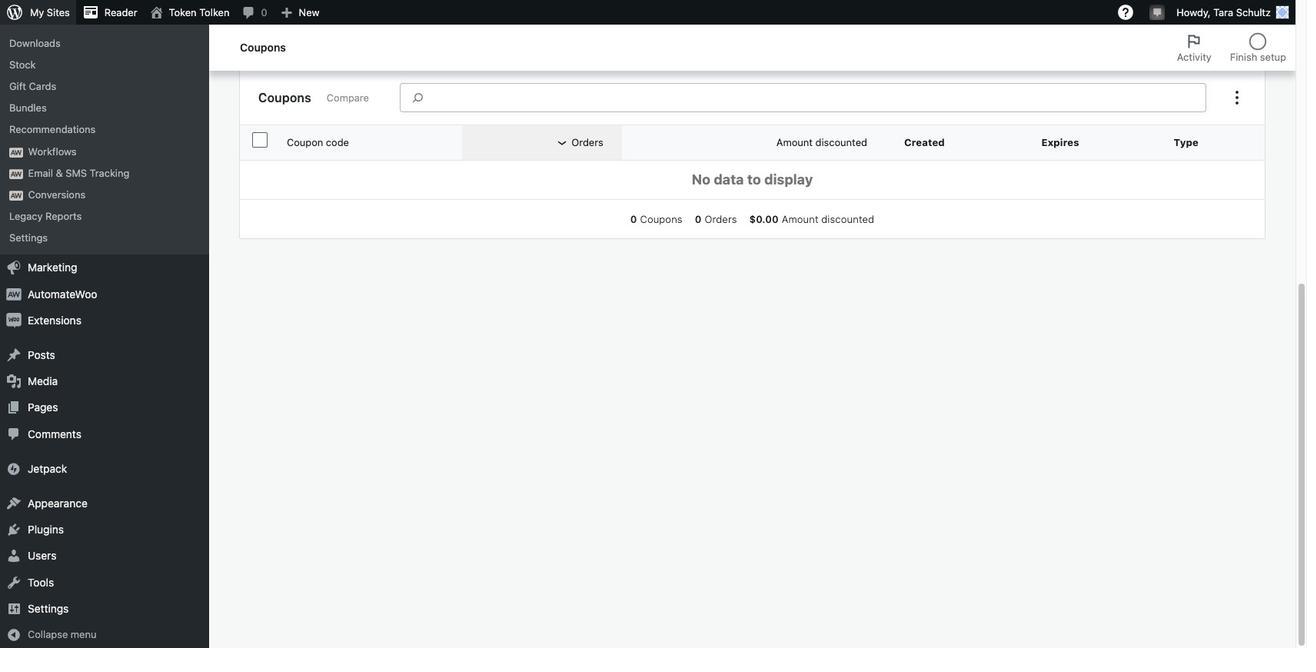 Task type: vqa. For each thing, say whether or not it's contained in the screenshot.
Edit to the left
no



Task type: locate. For each thing, give the bounding box(es) containing it.
settings up collapse
[[28, 602, 69, 615]]

bundles
[[9, 102, 47, 114]]

0 horizontal spatial orders
[[572, 136, 603, 149]]

0 inside toolbar navigation
[[261, 6, 267, 18]]

amount inside button
[[777, 136, 813, 149]]

choose which values to display image
[[1228, 89, 1247, 107]]

0 vertical spatial discounted
[[816, 136, 867, 149]]

settings link up menu
[[0, 596, 209, 622]]

compare button
[[321, 86, 375, 110]]

&
[[56, 167, 63, 179]]

1 horizontal spatial 0
[[630, 213, 637, 225]]

gift cards
[[9, 80, 56, 92]]

tools link
[[0, 569, 209, 596]]

jetpack link
[[0, 456, 209, 482]]

1 vertical spatial automatewoo element
[[9, 169, 23, 179]]

display
[[765, 171, 813, 187]]

1 settings link from the top
[[0, 227, 209, 249]]

sites
[[47, 6, 70, 18]]

stock link
[[0, 54, 209, 75]]

reader link
[[76, 0, 144, 25]]

coupon
[[287, 136, 323, 149]]

0 orders
[[695, 213, 737, 225]]

1 vertical spatial orders
[[705, 213, 737, 225]]

toolbar navigation
[[0, 0, 1296, 28]]

0
[[261, 6, 267, 18], [630, 213, 637, 225], [695, 213, 702, 225]]

tools
[[28, 576, 54, 589]]

reader
[[104, 6, 137, 18]]

plugins
[[28, 523, 64, 536]]

2 automatewoo element from the top
[[9, 169, 23, 179]]

amount up the display
[[777, 136, 813, 149]]

settings
[[9, 232, 48, 244], [28, 602, 69, 615]]

coupons for compare button
[[258, 90, 311, 104]]

tab list
[[1168, 25, 1296, 71]]

2 horizontal spatial 0
[[695, 213, 702, 225]]

0 vertical spatial automatewoo element
[[9, 147, 23, 157]]

no data to display
[[692, 171, 813, 187]]

1 vertical spatial settings link
[[0, 596, 209, 622]]

1 vertical spatial discounted
[[822, 213, 875, 225]]

collapse menu
[[28, 628, 97, 641]]

section containing 0
[[624, 212, 881, 226]]

howdy,
[[1177, 6, 1211, 18]]

amount
[[777, 136, 813, 149], [782, 213, 819, 225]]

automatewoo element for workflows
[[9, 147, 23, 157]]

automatewoo element left workflows
[[9, 147, 23, 157]]

$0.00
[[749, 213, 779, 225]]

orders inside button
[[572, 136, 603, 149]]

0 for 0
[[261, 6, 267, 18]]

discounted
[[816, 136, 867, 149], [822, 213, 875, 225]]

amount discounted
[[777, 136, 867, 149]]

$0.00 amount discounted
[[749, 213, 875, 225]]

stock
[[9, 58, 36, 71]]

schultz
[[1236, 6, 1271, 18]]

automatewoo element inside email & sms tracking link
[[9, 169, 23, 179]]

2 vertical spatial automatewoo element
[[9, 191, 23, 201]]

compare
[[327, 92, 369, 104]]

conversions link
[[0, 184, 209, 205]]

settings down legacy
[[9, 232, 48, 244]]

automatewoo element for email & sms tracking
[[9, 169, 23, 179]]

2 vertical spatial coupons
[[640, 213, 683, 225]]

created
[[904, 136, 945, 149]]

token
[[169, 6, 197, 18]]

posts link
[[0, 342, 209, 369]]

0 vertical spatial orders
[[572, 136, 603, 149]]

settings link up marketing link
[[0, 227, 209, 249]]

tolken
[[199, 6, 230, 18]]

recommendations
[[9, 123, 96, 136]]

automatewoo element left email
[[9, 169, 23, 179]]

1 vertical spatial amount
[[782, 213, 819, 225]]

1 vertical spatial settings
[[28, 602, 69, 615]]

section
[[624, 212, 881, 226]]

users
[[28, 549, 56, 562]]

bundles link
[[0, 97, 209, 119]]

0 vertical spatial amount
[[777, 136, 813, 149]]

automatewoo element inside workflows link
[[9, 147, 23, 157]]

0 vertical spatial settings
[[9, 232, 48, 244]]

my sites link
[[0, 0, 76, 25]]

token tolken
[[169, 6, 230, 18]]

0 vertical spatial coupons
[[240, 41, 286, 54]]

users link
[[0, 543, 209, 569]]

amount right '$0.00'
[[782, 213, 819, 225]]

orders button
[[532, 129, 622, 156]]

None text field
[[428, 89, 1204, 107]]

0 horizontal spatial 0
[[261, 6, 267, 18]]

3 automatewoo element from the top
[[9, 191, 23, 201]]

collapse menu button
[[0, 622, 209, 648]]

automatewoo element up legacy
[[9, 191, 23, 201]]

automatewoo element
[[9, 147, 23, 157], [9, 169, 23, 179], [9, 191, 23, 201]]

orders
[[572, 136, 603, 149], [705, 213, 737, 225]]

coupons left 0 orders
[[640, 213, 683, 225]]

tab list containing activity
[[1168, 25, 1296, 71]]

sms
[[66, 167, 87, 179]]

0 vertical spatial settings link
[[0, 227, 209, 249]]

new
[[299, 6, 320, 18]]

automatewoo element inside conversions 'link'
[[9, 191, 23, 201]]

0 coupons
[[630, 213, 683, 225]]

appearance
[[28, 497, 88, 510]]

automatewoo element for conversions
[[9, 191, 23, 201]]

code
[[326, 136, 349, 149]]

1 vertical spatial coupons
[[258, 90, 311, 104]]

workflows
[[28, 145, 77, 157]]

coupons up select all checkbox
[[258, 90, 311, 104]]

finish
[[1230, 51, 1258, 63]]

expires
[[1042, 136, 1080, 149]]

1 automatewoo element from the top
[[9, 147, 23, 157]]

token tolken link
[[144, 0, 236, 25]]

coupons down 0 link
[[240, 41, 286, 54]]

howdy, tara schultz
[[1177, 6, 1271, 18]]

settings link
[[0, 227, 209, 249], [0, 596, 209, 622]]



Task type: describe. For each thing, give the bounding box(es) containing it.
gift cards link
[[0, 75, 209, 97]]

comments
[[28, 427, 81, 440]]

1 horizontal spatial orders
[[705, 213, 737, 225]]

plugins link
[[0, 517, 209, 543]]

posts
[[28, 348, 55, 361]]

workflows link
[[0, 140, 209, 162]]

pages
[[28, 401, 58, 414]]

email & sms tracking link
[[0, 162, 209, 184]]

coupon code
[[287, 136, 349, 149]]

my sites
[[30, 6, 70, 18]]

email
[[28, 167, 53, 179]]

0 link
[[236, 0, 273, 25]]

media
[[28, 375, 58, 388]]

discounted inside button
[[816, 136, 867, 149]]

email & sms tracking
[[28, 167, 130, 179]]

new link
[[273, 0, 326, 25]]

media link
[[0, 369, 209, 395]]

downloads link
[[0, 32, 209, 54]]

recommendations link
[[0, 119, 209, 140]]

0 for 0 coupons
[[630, 213, 637, 225]]

conversions
[[28, 188, 86, 201]]

automatewoo
[[28, 287, 97, 300]]

gift
[[9, 80, 26, 92]]

data
[[714, 171, 744, 187]]

type
[[1174, 136, 1199, 149]]

coupons for activity button at the top right of the page
[[240, 41, 286, 54]]

reports
[[45, 210, 82, 222]]

finish setup button
[[1221, 25, 1296, 71]]

tracking
[[90, 167, 130, 179]]

my
[[30, 6, 44, 18]]

pages link
[[0, 395, 209, 421]]

marketing
[[28, 261, 77, 274]]

notification image
[[1151, 5, 1164, 18]]

menu
[[71, 628, 97, 641]]

marketing link
[[0, 255, 209, 281]]

taxes link
[[0, 10, 209, 32]]

collapse
[[28, 628, 68, 641]]

Select All checkbox
[[252, 132, 268, 147]]

2 settings link from the top
[[0, 596, 209, 622]]

downloads
[[9, 37, 61, 49]]

tara
[[1214, 6, 1234, 18]]

no
[[692, 171, 711, 187]]

taxes
[[9, 15, 36, 27]]

legacy
[[9, 210, 43, 222]]

cards
[[29, 80, 56, 92]]

jetpack
[[28, 462, 67, 475]]

extensions
[[28, 314, 81, 327]]

setup
[[1260, 51, 1287, 63]]

to
[[747, 171, 761, 187]]

automatewoo link
[[0, 281, 209, 307]]

legacy reports
[[9, 210, 82, 222]]

appearance link
[[0, 491, 209, 517]]

comments link
[[0, 421, 209, 447]]

legacy reports link
[[0, 205, 209, 227]]

finish setup
[[1230, 51, 1287, 63]]

activity
[[1177, 51, 1212, 63]]

0 for 0 orders
[[695, 213, 702, 225]]

extensions link
[[0, 307, 209, 334]]

amount discounted button
[[737, 129, 886, 156]]

activity button
[[1168, 25, 1221, 71]]

coupon code button
[[278, 129, 377, 156]]



